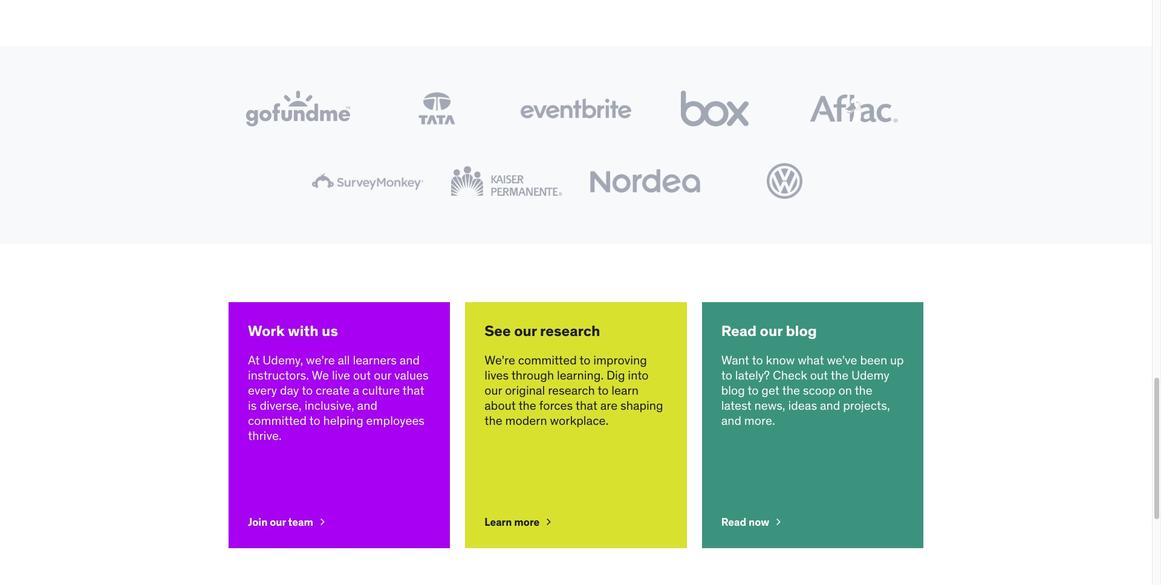 Task type: vqa. For each thing, say whether or not it's contained in the screenshot.
the still
no



Task type: describe. For each thing, give the bounding box(es) containing it.
work
[[248, 322, 285, 340]]

read our blog
[[721, 322, 817, 340]]

what
[[798, 353, 824, 368]]

we're
[[485, 353, 515, 368]]

blog inside the 'want to know what we've been up to lately? check out the udemy blog to get the scoop on the latest news, ideas and projects, and more.'
[[721, 383, 745, 398]]

on
[[839, 383, 852, 398]]

are
[[600, 398, 618, 413]]

our inside the we're committed to improving lives through learning. dig into our original research to learn about the forces that are shaping the modern workplace.
[[485, 383, 502, 398]]

to left the helping
[[309, 413, 320, 428]]

our for team
[[270, 516, 286, 529]]

at udemy, we're all learners and instructors. we live out our values every day to create a culture that is diverse, inclusive, and committed to helping employees thrive.
[[248, 353, 429, 443]]

with
[[288, 322, 319, 340]]

workplace.
[[550, 413, 609, 428]]

a
[[353, 383, 359, 398]]

live
[[332, 368, 350, 383]]

more
[[514, 516, 540, 529]]

to left get
[[748, 383, 759, 398]]

0 vertical spatial blog
[[786, 322, 817, 340]]

all
[[338, 353, 350, 368]]

the left the udemy
[[831, 368, 849, 383]]

join
[[248, 516, 268, 529]]

learn
[[485, 516, 512, 529]]

been
[[860, 353, 888, 368]]

research inside the we're committed to improving lives through learning. dig into our original research to learn about the forces that are shaping the modern workplace.
[[548, 383, 595, 398]]

our inside at udemy, we're all learners and instructors. we live out our values every day to create a culture that is diverse, inclusive, and committed to helping employees thrive.
[[374, 368, 391, 383]]

every
[[248, 383, 277, 398]]

inclusive,
[[305, 398, 354, 413]]

create
[[316, 383, 350, 398]]

join our team link
[[248, 516, 431, 529]]

the right on
[[855, 383, 873, 398]]

out inside at udemy, we're all learners and instructors. we live out our values every day to create a culture that is diverse, inclusive, and committed to helping employees thrive.
[[353, 368, 371, 383]]

to left the dig
[[580, 353, 591, 368]]

committed inside the we're committed to improving lives through learning. dig into our original research to learn about the forces that are shaping the modern workplace.
[[518, 353, 577, 368]]

through
[[512, 368, 554, 383]]

0 vertical spatial research
[[540, 322, 600, 340]]

out inside the 'want to know what we've been up to lately? check out the udemy blog to get the scoop on the latest news, ideas and projects, and more.'
[[810, 368, 828, 383]]

the left modern on the left of page
[[485, 413, 503, 428]]

news,
[[755, 398, 786, 413]]

now
[[749, 516, 770, 529]]

we're
[[306, 353, 335, 368]]

ideas
[[788, 398, 817, 413]]

we're committed to improving lives through learning. dig into our original research to learn about the forces that are shaping the modern workplace.
[[485, 353, 663, 428]]

know
[[766, 353, 795, 368]]

that inside the we're committed to improving lives through learning. dig into our original research to learn about the forces that are shaping the modern workplace.
[[576, 398, 598, 413]]

read now link
[[721, 516, 904, 529]]

read for read our blog
[[721, 322, 757, 340]]

forces
[[539, 398, 573, 413]]

at
[[248, 353, 260, 368]]

our for research
[[514, 322, 537, 340]]

learn more link
[[485, 516, 668, 529]]

helping
[[323, 413, 363, 428]]

into
[[628, 368, 649, 383]]

more.
[[745, 413, 775, 428]]

udemy
[[852, 368, 890, 383]]

culture
[[362, 383, 400, 398]]

employees
[[366, 413, 425, 428]]

improving
[[594, 353, 647, 368]]

thrive.
[[248, 428, 282, 443]]

the right about
[[519, 398, 536, 413]]

projects,
[[843, 398, 890, 413]]



Task type: locate. For each thing, give the bounding box(es) containing it.
see
[[485, 322, 511, 340]]

out right live
[[353, 368, 371, 383]]

research up 'workplace.'
[[548, 383, 595, 398]]

committed
[[518, 353, 577, 368], [248, 413, 307, 428]]

to right day
[[302, 383, 313, 398]]

our down we're
[[485, 383, 502, 398]]

lately?
[[735, 368, 770, 383]]

team
[[288, 516, 313, 529]]

2 out from the left
[[810, 368, 828, 383]]

read
[[721, 322, 757, 340], [721, 516, 747, 529]]

learning.
[[557, 368, 604, 383]]

the
[[831, 368, 849, 383], [782, 383, 800, 398], [855, 383, 873, 398], [519, 398, 536, 413], [485, 413, 503, 428]]

learn
[[612, 383, 639, 398]]

our up know
[[760, 322, 783, 340]]

dig
[[607, 368, 625, 383]]

1 horizontal spatial out
[[810, 368, 828, 383]]

read for read now
[[721, 516, 747, 529]]

blog down the want
[[721, 383, 745, 398]]

our for blog
[[760, 322, 783, 340]]

that inside at udemy, we're all learners and instructors. we live out our values every day to create a culture that is diverse, inclusive, and committed to helping employees thrive.
[[403, 383, 424, 398]]

instructors.
[[248, 368, 309, 383]]

work with us
[[248, 322, 338, 340]]

join our team
[[248, 516, 313, 529]]

1 out from the left
[[353, 368, 371, 383]]

research up learning.
[[540, 322, 600, 340]]

our left values
[[374, 368, 391, 383]]

1 vertical spatial blog
[[721, 383, 745, 398]]

us
[[322, 322, 338, 340]]

committed down day
[[248, 413, 307, 428]]

learn more
[[485, 516, 540, 529]]

to left the lately?
[[721, 368, 732, 383]]

to right the want
[[752, 353, 763, 368]]

want to know what we've been up to lately? check out the udemy blog to get the scoop on the latest news, ideas and projects, and more.
[[721, 353, 904, 428]]

out right "check"
[[810, 368, 828, 383]]

modern
[[505, 413, 547, 428]]

1 horizontal spatial that
[[576, 398, 598, 413]]

read left "now"
[[721, 516, 747, 529]]

0 horizontal spatial blog
[[721, 383, 745, 398]]

blog up what on the bottom of page
[[786, 322, 817, 340]]

lives
[[485, 368, 509, 383]]

day
[[280, 383, 299, 398]]

check
[[773, 368, 808, 383]]

our right the see
[[514, 322, 537, 340]]

0 vertical spatial committed
[[518, 353, 577, 368]]

we
[[312, 368, 329, 383]]

2 read from the top
[[721, 516, 747, 529]]

1 horizontal spatial committed
[[518, 353, 577, 368]]

diverse,
[[260, 398, 302, 413]]

our right join
[[270, 516, 286, 529]]

blog
[[786, 322, 817, 340], [721, 383, 745, 398]]

committed down see our research on the bottom of the page
[[518, 353, 577, 368]]

see our research
[[485, 322, 600, 340]]

we've
[[827, 353, 858, 368]]

learners
[[353, 353, 397, 368]]

0 horizontal spatial that
[[403, 383, 424, 398]]

scoop
[[803, 383, 836, 398]]

original
[[505, 383, 545, 398]]

out
[[353, 368, 371, 383], [810, 368, 828, 383]]

want
[[721, 353, 750, 368]]

that
[[403, 383, 424, 398], [576, 398, 598, 413]]

to
[[580, 353, 591, 368], [752, 353, 763, 368], [721, 368, 732, 383], [302, 383, 313, 398], [598, 383, 609, 398], [748, 383, 759, 398], [309, 413, 320, 428]]

1 horizontal spatial blog
[[786, 322, 817, 340]]

latest
[[721, 398, 752, 413]]

our
[[514, 322, 537, 340], [760, 322, 783, 340], [374, 368, 391, 383], [485, 383, 502, 398], [270, 516, 286, 529]]

0 vertical spatial read
[[721, 322, 757, 340]]

up
[[890, 353, 904, 368]]

1 vertical spatial research
[[548, 383, 595, 398]]

shaping
[[621, 398, 663, 413]]

that right culture
[[403, 383, 424, 398]]

udemy,
[[263, 353, 303, 368]]

read up the want
[[721, 322, 757, 340]]

1 vertical spatial committed
[[248, 413, 307, 428]]

1 vertical spatial read
[[721, 516, 747, 529]]

the right get
[[782, 383, 800, 398]]

committed inside at udemy, we're all learners and instructors. we live out our values every day to create a culture that is diverse, inclusive, and committed to helping employees thrive.
[[248, 413, 307, 428]]

1 read from the top
[[721, 322, 757, 340]]

0 horizontal spatial out
[[353, 368, 371, 383]]

values
[[394, 368, 429, 383]]

that left the are
[[576, 398, 598, 413]]

about
[[485, 398, 516, 413]]

is
[[248, 398, 257, 413]]

and
[[400, 353, 420, 368], [357, 398, 377, 413], [820, 398, 840, 413], [721, 413, 742, 428]]

read now
[[721, 516, 770, 529]]

to left learn
[[598, 383, 609, 398]]

0 horizontal spatial committed
[[248, 413, 307, 428]]

get
[[762, 383, 780, 398]]

research
[[540, 322, 600, 340], [548, 383, 595, 398]]



